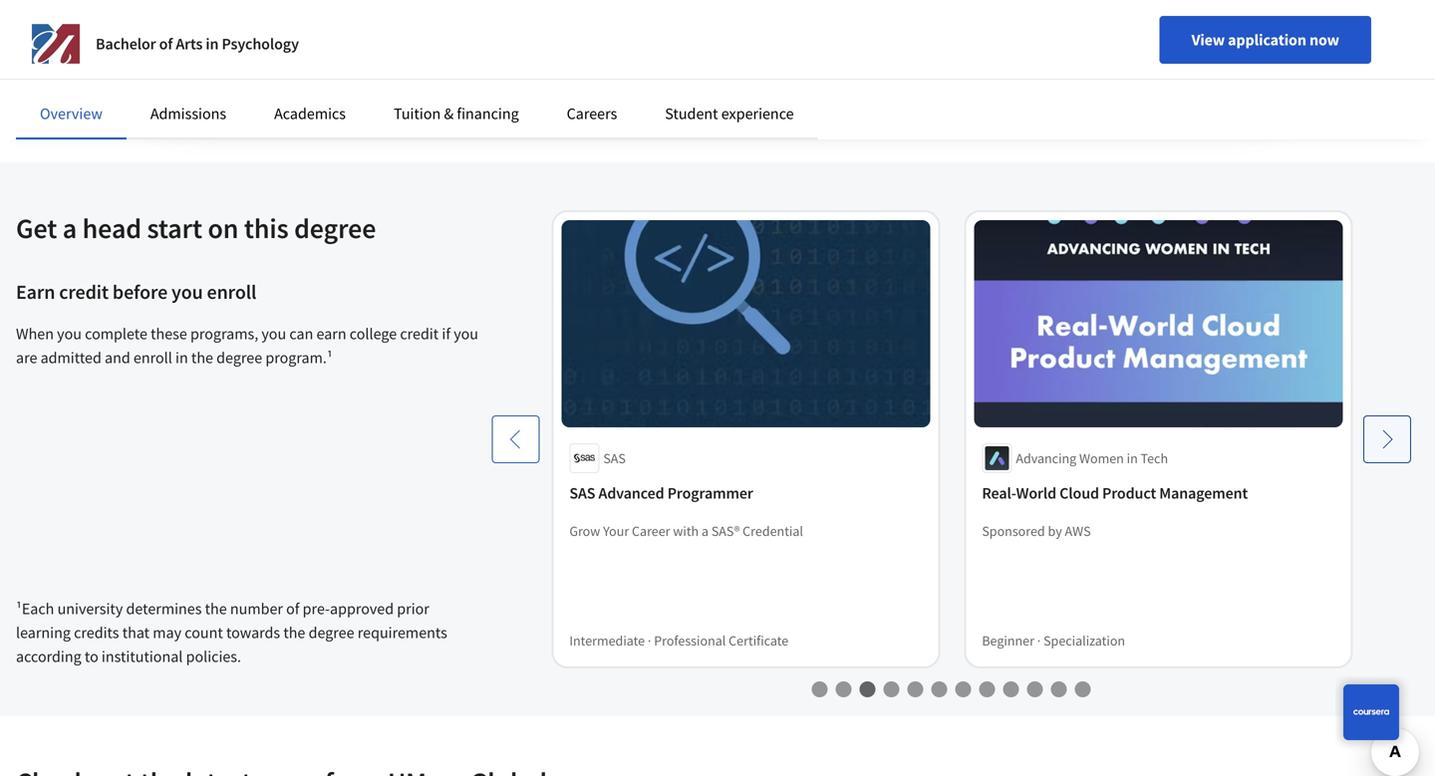 Task type: vqa. For each thing, say whether or not it's contained in the screenshot.
the to the bottom
yes



Task type: locate. For each thing, give the bounding box(es) containing it.
application
[[1228, 30, 1306, 50], [280, 32, 376, 57], [1123, 47, 1202, 67]]

view application now button for bachelor of arts in psychology
[[1160, 16, 1371, 64]]

of left pre-
[[286, 599, 299, 619]]

women
[[1079, 450, 1124, 468]]

today
[[380, 32, 429, 57]]

1 vertical spatial to
[[85, 647, 98, 667]]

&
[[444, 104, 454, 124]]

0 horizontal spatial application
[[280, 32, 376, 57]]

1 horizontal spatial ·
[[1037, 632, 1041, 650]]

sas for sas
[[603, 450, 626, 468]]

financing
[[457, 104, 519, 124]]

view for bachelor of arts in psychology
[[1191, 30, 1225, 50]]

· left professional
[[648, 632, 651, 650]]

advanced
[[598, 483, 664, 503]]

0 horizontal spatial in
[[175, 348, 188, 368]]

your
[[603, 522, 629, 540]]

to left apply
[[282, 61, 296, 81]]

student experience
[[665, 104, 794, 124]]

is
[[339, 61, 350, 81]]

now
[[1309, 30, 1339, 50], [1205, 47, 1235, 67]]

institutional
[[102, 647, 183, 667]]

credits
[[74, 623, 119, 643]]

student
[[665, 104, 718, 124]]

1 horizontal spatial now
[[1309, 30, 1339, 50]]

careers link
[[567, 104, 617, 124]]

2 · from the left
[[1037, 632, 1041, 650]]

2 horizontal spatial application
[[1228, 30, 1306, 50]]

now for bachelor of arts in psychology
[[1309, 30, 1339, 50]]

0 horizontal spatial of
[[159, 34, 173, 54]]

1 horizontal spatial to
[[282, 61, 296, 81]]

the
[[191, 348, 213, 368], [205, 599, 227, 619], [283, 623, 305, 643]]

view application now for bachelor of arts in psychology
[[1191, 30, 1339, 50]]

in right arts
[[206, 34, 219, 54]]

the up count
[[205, 599, 227, 619]]

tuition
[[394, 104, 441, 124]]

enroll down these
[[133, 348, 172, 368]]

next image
[[1377, 430, 1397, 449]]

on
[[208, 211, 239, 246]]

of
[[159, 34, 173, 54], [286, 599, 299, 619]]

¹each
[[16, 599, 54, 619]]

sas up 'grow'
[[569, 483, 595, 503]]

2 vertical spatial degree
[[308, 623, 354, 643]]

degree right this
[[294, 211, 376, 246]]

december
[[353, 61, 421, 81]]

1 vertical spatial enroll
[[133, 348, 172, 368]]

1 horizontal spatial application
[[1123, 47, 1202, 67]]

enroll
[[207, 280, 256, 304], [133, 348, 172, 368]]

earn
[[316, 324, 346, 344]]

tuition & financing link
[[394, 104, 519, 124]]

1 vertical spatial degree
[[216, 348, 262, 368]]

a right with
[[702, 522, 709, 540]]

credit left if
[[400, 324, 439, 344]]

to
[[282, 61, 296, 81], [85, 647, 98, 667]]

0 vertical spatial in
[[206, 34, 219, 54]]

count
[[185, 623, 223, 643]]

application for the deadline to apply is december 18, 2023.
[[1123, 47, 1202, 67]]

and
[[105, 348, 130, 368]]

bachelor
[[96, 34, 156, 54]]

policies.
[[186, 647, 241, 667]]

1 vertical spatial sas
[[569, 483, 595, 503]]

credit right earn
[[59, 280, 109, 304]]

prior
[[397, 599, 429, 619]]

view
[[1191, 30, 1225, 50], [1087, 47, 1120, 67]]

student experience link
[[665, 104, 794, 124]]

0 vertical spatial of
[[159, 34, 173, 54]]

1 vertical spatial in
[[175, 348, 188, 368]]

in left tech
[[1127, 450, 1138, 468]]

aws
[[1065, 522, 1091, 540]]

sas advanced programmer
[[569, 483, 753, 503]]

you
[[171, 280, 203, 304], [57, 324, 82, 344], [261, 324, 286, 344], [454, 324, 478, 344]]

0 vertical spatial sas
[[603, 450, 626, 468]]

0 horizontal spatial view
[[1087, 47, 1120, 67]]

0 horizontal spatial ·
[[648, 632, 651, 650]]

view application now
[[1191, 30, 1339, 50], [1087, 47, 1235, 67]]

towards
[[226, 623, 280, 643]]

0 horizontal spatial a
[[63, 211, 77, 246]]

of left arts
[[159, 34, 173, 54]]

· right 'beginner'
[[1037, 632, 1041, 650]]

to down credits
[[85, 647, 98, 667]]

bachelor of arts in psychology
[[96, 34, 299, 54]]

2 horizontal spatial in
[[1127, 450, 1138, 468]]

according
[[16, 647, 81, 667]]

1 horizontal spatial sas
[[603, 450, 626, 468]]

1 vertical spatial the
[[205, 599, 227, 619]]

in
[[206, 34, 219, 54], [175, 348, 188, 368], [1127, 450, 1138, 468]]

to inside start your application today the deadline to apply is december 18, 2023.
[[282, 61, 296, 81]]

·
[[648, 632, 651, 650], [1037, 632, 1041, 650]]

in inside the when you complete these programs, you can earn college credit if you are admitted and enroll in the degree program.¹
[[175, 348, 188, 368]]

2 vertical spatial the
[[283, 623, 305, 643]]

academics
[[274, 104, 346, 124]]

advancing
[[1016, 450, 1076, 468]]

degree inside the when you complete these programs, you can earn college credit if you are admitted and enroll in the degree program.¹
[[216, 348, 262, 368]]

degree down pre-
[[308, 623, 354, 643]]

your
[[238, 32, 277, 57]]

1 horizontal spatial in
[[206, 34, 219, 54]]

· for world
[[1037, 632, 1041, 650]]

start your application today the deadline to apply is december 18, 2023.
[[192, 32, 483, 81]]

1 horizontal spatial enroll
[[207, 280, 256, 304]]

1 horizontal spatial view
[[1191, 30, 1225, 50]]

1 horizontal spatial of
[[286, 599, 299, 619]]

the inside the when you complete these programs, you can earn college credit if you are admitted and enroll in the degree program.¹
[[191, 348, 213, 368]]

you right if
[[454, 324, 478, 344]]

0 vertical spatial to
[[282, 61, 296, 81]]

learning
[[16, 623, 71, 643]]

the down pre-
[[283, 623, 305, 643]]

program.¹
[[265, 348, 333, 368]]

enroll up programs,
[[207, 280, 256, 304]]

tech
[[1141, 450, 1168, 468]]

a right get
[[63, 211, 77, 246]]

head
[[82, 211, 141, 246]]

0 vertical spatial degree
[[294, 211, 376, 246]]

degree down programs,
[[216, 348, 262, 368]]

in down these
[[175, 348, 188, 368]]

the down programs,
[[191, 348, 213, 368]]

1 horizontal spatial a
[[702, 522, 709, 540]]

management
[[1159, 483, 1248, 503]]

degree
[[294, 211, 376, 246], [216, 348, 262, 368], [308, 623, 354, 643]]

by
[[1048, 522, 1062, 540]]

when you complete these programs, you can earn college credit if you are admitted and enroll in the degree program.¹
[[16, 324, 478, 368]]

0 vertical spatial credit
[[59, 280, 109, 304]]

0 horizontal spatial enroll
[[133, 348, 172, 368]]

admissions link
[[150, 104, 226, 124]]

sas
[[603, 450, 626, 468], [569, 483, 595, 503]]

1 · from the left
[[648, 632, 651, 650]]

0 vertical spatial a
[[63, 211, 77, 246]]

now for the deadline to apply is december 18, 2023.
[[1205, 47, 1235, 67]]

0 horizontal spatial now
[[1205, 47, 1235, 67]]

before
[[113, 280, 168, 304]]

1 vertical spatial a
[[702, 522, 709, 540]]

degree inside "¹each university determines the number of pre-approved prior learning credits that may count towards the degree requirements according to institutional policies."
[[308, 623, 354, 643]]

number
[[230, 599, 283, 619]]

0 horizontal spatial sas
[[569, 483, 595, 503]]

these
[[151, 324, 187, 344]]

sponsored by aws
[[982, 522, 1091, 540]]

sponsored
[[982, 522, 1045, 540]]

approved
[[330, 599, 394, 619]]

certificate
[[729, 632, 789, 650]]

1 vertical spatial credit
[[400, 324, 439, 344]]

0 vertical spatial enroll
[[207, 280, 256, 304]]

college
[[350, 324, 397, 344]]

2023.
[[447, 61, 483, 81]]

real-world cloud product management link
[[982, 481, 1335, 505]]

earn
[[16, 280, 55, 304]]

a
[[63, 211, 77, 246], [702, 522, 709, 540]]

intermediate · professional certificate
[[569, 632, 789, 650]]

1 horizontal spatial credit
[[400, 324, 439, 344]]

0 horizontal spatial credit
[[59, 280, 109, 304]]

advancing women in tech
[[1016, 450, 1168, 468]]

1 vertical spatial of
[[286, 599, 299, 619]]

professional
[[654, 632, 726, 650]]

sas up advanced in the bottom of the page
[[603, 450, 626, 468]]

0 horizontal spatial to
[[85, 647, 98, 667]]

0 vertical spatial the
[[191, 348, 213, 368]]



Task type: describe. For each thing, give the bounding box(es) containing it.
admitted
[[40, 348, 101, 368]]

are
[[16, 348, 37, 368]]

that
[[122, 623, 150, 643]]

previous image
[[506, 430, 526, 449]]

university of massachusetts global logo image
[[32, 20, 80, 68]]

product
[[1102, 483, 1156, 503]]

view for the deadline to apply is december 18, 2023.
[[1087, 47, 1120, 67]]

get a head start on this degree
[[16, 211, 376, 246]]

overview link
[[40, 104, 102, 124]]

get
[[16, 211, 57, 246]]

may
[[153, 623, 181, 643]]

pre-
[[303, 599, 330, 619]]

application for bachelor of arts in psychology
[[1228, 30, 1306, 50]]

with
[[673, 522, 699, 540]]

you left 'can'
[[261, 324, 286, 344]]

you up these
[[171, 280, 203, 304]]

determines
[[126, 599, 202, 619]]

grow
[[569, 522, 600, 540]]

programs,
[[190, 324, 258, 344]]

the
[[192, 61, 217, 81]]

you up admitted
[[57, 324, 82, 344]]

careers
[[567, 104, 617, 124]]

start
[[147, 211, 202, 246]]

apply
[[299, 61, 336, 81]]

real-
[[982, 483, 1016, 503]]

credential
[[743, 522, 803, 540]]

beginner · specialization
[[982, 632, 1125, 650]]

arts
[[176, 34, 203, 54]]

academics link
[[274, 104, 346, 124]]

admissions
[[150, 104, 226, 124]]

credit inside the when you complete these programs, you can earn college credit if you are admitted and enroll in the degree program.¹
[[400, 324, 439, 344]]

programmer
[[667, 483, 753, 503]]

intermediate
[[569, 632, 645, 650]]

overview
[[40, 104, 102, 124]]

view application now for the deadline to apply is december 18, 2023.
[[1087, 47, 1235, 67]]

specialization
[[1043, 632, 1125, 650]]

world
[[1016, 483, 1056, 503]]

experience
[[721, 104, 794, 124]]

university
[[57, 599, 123, 619]]

beginner
[[982, 632, 1034, 650]]

start
[[192, 32, 234, 57]]

· for advanced
[[648, 632, 651, 650]]

requirements
[[358, 623, 447, 643]]

earn credit before you enroll
[[16, 280, 256, 304]]

cloud
[[1059, 483, 1099, 503]]

psychology
[[222, 34, 299, 54]]

2 vertical spatial in
[[1127, 450, 1138, 468]]

sas®
[[711, 522, 740, 540]]

application inside start your application today the deadline to apply is december 18, 2023.
[[280, 32, 376, 57]]

tuition & financing
[[394, 104, 519, 124]]

¹each university determines the number of pre-approved prior learning credits that may count towards the degree requirements according to institutional policies.
[[16, 599, 447, 667]]

slides element
[[539, 669, 1363, 714]]

real-world cloud product management
[[982, 483, 1248, 503]]

deadline
[[221, 61, 279, 81]]

view application now button for the deadline to apply is december 18, 2023.
[[1071, 33, 1251, 81]]

this
[[244, 211, 289, 246]]

sas for sas advanced programmer
[[569, 483, 595, 503]]

complete
[[85, 324, 147, 344]]

sas advanced programmer link
[[569, 481, 922, 505]]

to inside "¹each university determines the number of pre-approved prior learning credits that may count towards the degree requirements according to institutional policies."
[[85, 647, 98, 667]]

grow your career with a sas® credential
[[569, 522, 803, 540]]

when
[[16, 324, 54, 344]]

of inside "¹each university determines the number of pre-approved prior learning credits that may count towards the degree requirements according to institutional policies."
[[286, 599, 299, 619]]

if
[[442, 324, 450, 344]]

can
[[289, 324, 313, 344]]

18,
[[424, 61, 444, 81]]

enroll inside the when you complete these programs, you can earn college credit if you are admitted and enroll in the degree program.¹
[[133, 348, 172, 368]]



